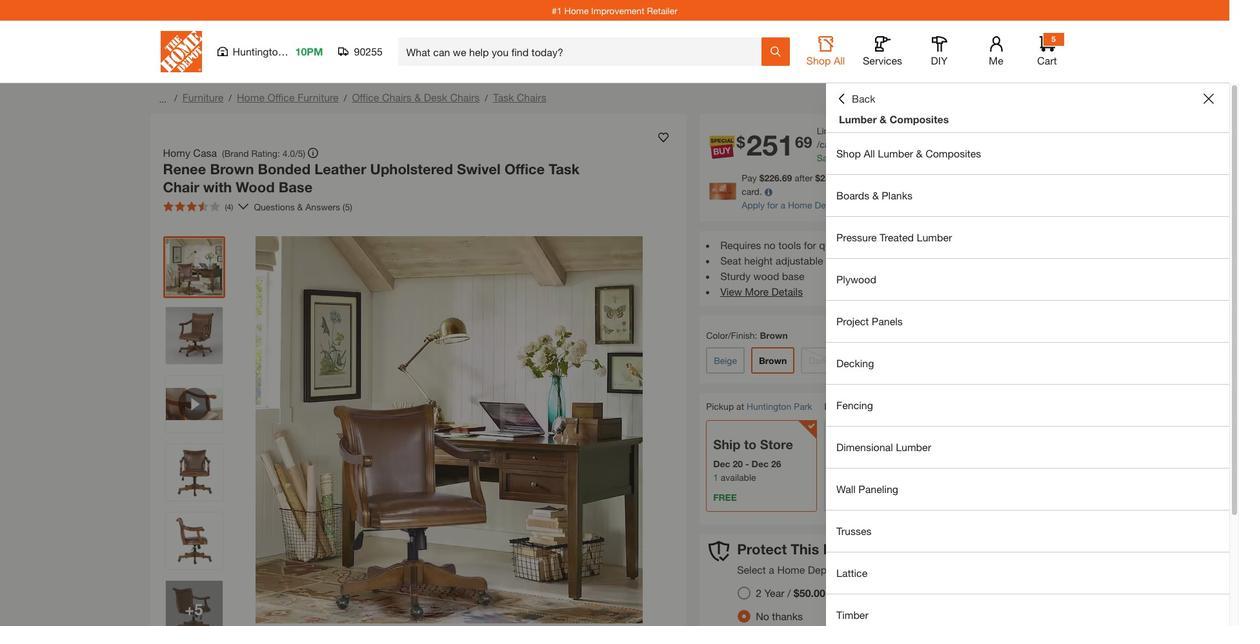 Task type: describe. For each thing, give the bounding box(es) containing it.
#1 home improvement retailer
[[552, 5, 678, 16]]

color/finish : brown
[[706, 330, 788, 341]]

huntington park button
[[747, 401, 812, 412]]

beige button
[[706, 347, 745, 374]]

a inside protect this item select a home depot protection plan by allstate for:
[[769, 564, 775, 576]]

boards & planks link
[[826, 175, 1230, 216]]

boards & planks
[[837, 189, 913, 201]]

chair
[[163, 178, 199, 195]]

dimensional
[[837, 441, 893, 453]]

assembly
[[892, 239, 936, 251]]

20 inside ship to store dec 20 - dec 26 1 available
[[733, 458, 743, 469]]

2 furniture from the left
[[298, 91, 339, 103]]

shop all lumber & composites link
[[826, 133, 1230, 174]]

wood
[[754, 270, 779, 282]]

info image
[[765, 189, 773, 196]]

20 inside limit 20 per order /carton $ 411 . 94 save $ 160 . 25 ( 39 %)
[[839, 125, 849, 136]]

task inside ... / furniture / home office furniture / office chairs & desk chairs / task chairs
[[493, 91, 514, 103]]

all for shop all
[[834, 54, 845, 66]]

questions & answers (5)
[[254, 201, 352, 212]]

seat
[[721, 254, 742, 267]]

26
[[771, 458, 781, 469]]

pressure treated lumber
[[837, 231, 952, 243]]

lumber & composites
[[839, 113, 949, 125]]

69
[[795, 133, 813, 151]]

dec inside delivery friday, dec 22
[[863, 458, 880, 469]]

/ right furniture "link"
[[229, 92, 232, 103]]

(brand rating: 4.0 /5)
[[222, 148, 305, 158]]

delivery
[[832, 437, 881, 452]]

plywood link
[[826, 259, 1230, 300]]

decking link
[[826, 343, 1230, 384]]

fencing link
[[826, 385, 1230, 426]]

home right #1
[[565, 5, 589, 16]]

allstate
[[927, 564, 961, 576]]

and
[[847, 239, 865, 251]]

... button
[[157, 90, 169, 108]]

brown homy casa task chairs renee 1f.4 image
[[166, 581, 222, 626]]

What can we help you find today? search field
[[406, 38, 761, 65]]

home down after
[[788, 199, 812, 210]]

lumber inside pressure treated lumber link
[[917, 231, 952, 243]]

/5)
[[295, 148, 305, 158]]

delivery friday, dec 22
[[832, 437, 893, 469]]

shop all
[[807, 54, 845, 66]]

consumer
[[842, 199, 884, 210]]

details
[[772, 285, 803, 298]]

pressure treated lumber link
[[826, 217, 1230, 258]]

depot inside protect this item select a home depot protection plan by allstate for:
[[808, 564, 836, 576]]

/ right ...
[[174, 92, 177, 103]]

0 horizontal spatial huntington
[[233, 45, 284, 57]]

shop all button
[[805, 36, 847, 67]]

%)
[[887, 152, 899, 163]]

shop for shop all lumber & composites
[[837, 147, 861, 159]]

free for to
[[713, 492, 737, 503]]

upholstered
[[370, 161, 453, 178]]

1
[[713, 472, 718, 483]]

2 chairs from the left
[[450, 91, 480, 103]]

office inside renee brown bonded leather upholstered swivel office task chair with wood base
[[505, 161, 545, 178]]

2
[[756, 587, 762, 599]]

desk
[[424, 91, 447, 103]]

quick
[[819, 239, 845, 251]]

more
[[745, 285, 769, 298]]

retailer
[[647, 5, 678, 16]]

limit 20 per order /carton $ 411 . 94 save $ 160 . 25 ( 39 %)
[[817, 125, 899, 163]]

1 horizontal spatial huntington
[[747, 401, 792, 412]]

item
[[823, 541, 854, 558]]

$ right the pay
[[760, 172, 765, 183]]

total
[[874, 172, 891, 183]]

feedback link image
[[1222, 218, 1239, 288]]

3 chairs from the left
[[517, 91, 547, 103]]

0 vertical spatial depot
[[815, 199, 840, 210]]

protection
[[839, 564, 887, 576]]

$ inside $ 251 69
[[737, 133, 745, 151]]

$ right after
[[816, 172, 821, 183]]

select
[[737, 564, 766, 576]]

protect
[[737, 541, 787, 558]]

lattice link
[[826, 553, 1230, 594]]

timber
[[837, 609, 869, 621]]

all for shop all lumber & composites
[[864, 147, 875, 159]]

color/finish
[[706, 330, 755, 341]]

2 year / $50.00
[[756, 587, 826, 599]]

option group containing 2 year /
[[733, 582, 836, 626]]

pay $ 226.69 after $ 25 off
[[742, 172, 851, 183]]

(5)
[[343, 201, 352, 212]]

save
[[817, 152, 837, 163]]

(4) button
[[158, 196, 238, 217]]

for inside requires no tools for quick and easy assembly seat height adjustable sturdy wood base view more details
[[804, 239, 817, 251]]

huntington park
[[233, 45, 308, 57]]

adjustable
[[776, 254, 823, 267]]

0 horizontal spatial office
[[268, 91, 295, 103]]

wood
[[236, 178, 275, 195]]

purchase
[[935, 172, 972, 183]]

dimensional lumber
[[837, 441, 932, 453]]

treated
[[880, 231, 914, 243]]

shop all lumber & composites
[[837, 147, 981, 159]]

upon
[[975, 172, 996, 183]]

view
[[721, 285, 742, 298]]

after
[[795, 172, 813, 183]]

1 dec from the left
[[713, 458, 731, 469]]

/ left task chairs link
[[485, 92, 488, 103]]

opening
[[998, 172, 1031, 183]]

by
[[913, 564, 924, 576]]

panels
[[872, 315, 903, 327]]

wall
[[837, 483, 856, 495]]

1 horizontal spatial park
[[794, 401, 812, 412]]

delivering
[[824, 401, 864, 412]]

timber link
[[826, 595, 1230, 626]]

#1
[[552, 5, 562, 16]]

0 vertical spatial composites
[[890, 113, 949, 125]]

furniture link
[[182, 91, 224, 103]]

services button
[[862, 36, 903, 67]]

cart
[[1038, 54, 1057, 66]]

lumber inside shop all lumber & composites link
[[878, 147, 914, 159]]

order
[[867, 125, 889, 136]]

at
[[737, 401, 744, 412]]

25 inside limit 20 per order /carton $ 411 . 94 save $ 160 . 25 ( 39 %)
[[862, 152, 872, 163]]

$ right save
[[840, 152, 845, 163]]

per
[[852, 125, 865, 136]]



Task type: vqa. For each thing, say whether or not it's contained in the screenshot.
The cost of having whole-home air quality solutions installed varies depending on the options you choose, and can range from several hundred to several thousand dollars, including materials and labor. During your free consultation, your Home Depot service provider will evaluate your home and any health concerns you have and give you a quote for the best air quality system for you.
no



Task type: locate. For each thing, give the bounding box(es) containing it.
project
[[837, 315, 869, 327]]

lumber right dimensional
[[896, 441, 932, 453]]

view more details link
[[721, 285, 803, 298]]

1 vertical spatial all
[[864, 147, 875, 159]]

office chairs & desk chairs link
[[352, 91, 480, 103]]

& for questions & answers (5)
[[297, 201, 303, 212]]

brown down color/finish : brown
[[759, 355, 787, 366]]

1 vertical spatial shop
[[837, 147, 861, 159]]

shop inside button
[[807, 54, 831, 66]]

2 vertical spatial brown
[[759, 355, 787, 366]]

& down total
[[873, 189, 879, 201]]

beige
[[714, 355, 737, 366]]

1 vertical spatial to
[[744, 437, 757, 452]]

3 dec from the left
[[863, 458, 880, 469]]

furniture down 10pm
[[298, 91, 339, 103]]

fencing
[[837, 399, 873, 411]]

diy
[[931, 54, 948, 66]]

0 horizontal spatial furniture
[[182, 91, 224, 103]]

0 vertical spatial 25
[[862, 152, 872, 163]]

0 horizontal spatial for
[[767, 199, 778, 210]]

1 vertical spatial 20
[[733, 458, 743, 469]]

diy button
[[919, 36, 960, 67]]

base
[[279, 178, 313, 195]]

free for friday,
[[832, 492, 855, 503]]

dec
[[713, 458, 731, 469], [752, 458, 769, 469], [863, 458, 880, 469]]

0 horizontal spatial a
[[769, 564, 775, 576]]

20 left -
[[733, 458, 743, 469]]

1 furniture from the left
[[182, 91, 224, 103]]

0 vertical spatial task
[[493, 91, 514, 103]]

renee brown bonded leather upholstered swivel office task chair with wood base
[[163, 161, 580, 195]]

all left "39"
[[864, 147, 875, 159]]

available
[[721, 472, 756, 483]]

0 vertical spatial for
[[767, 199, 778, 210]]

free down friday, in the bottom of the page
[[832, 492, 855, 503]]

to right delivering
[[867, 401, 875, 412]]

menu
[[826, 133, 1230, 626]]

90255 button
[[339, 45, 383, 58]]

0 horizontal spatial 25
[[821, 172, 831, 183]]

brown inside "button"
[[759, 355, 787, 366]]

drawer close image
[[1204, 94, 1214, 104]]

0 horizontal spatial dec
[[713, 458, 731, 469]]

$50.00
[[794, 587, 826, 599]]

-
[[746, 458, 749, 469]]

...
[[159, 93, 167, 104]]

depot
[[815, 199, 840, 210], [808, 564, 836, 576]]

depot down item
[[808, 564, 836, 576]]

all up back button
[[834, 54, 845, 66]]

friday,
[[832, 458, 861, 469]]

1 vertical spatial .
[[860, 152, 862, 163]]

qualifying
[[894, 172, 933, 183]]

pickup at huntington park
[[706, 401, 812, 412]]

requires no tools for quick and easy assembly seat height adjustable sturdy wood base view more details
[[721, 239, 936, 298]]

bonded
[[258, 161, 311, 178]]

lumber right treated at right
[[917, 231, 952, 243]]

1 horizontal spatial 25
[[862, 152, 872, 163]]

cart 5
[[1038, 34, 1057, 66]]

0 horizontal spatial chairs
[[382, 91, 412, 103]]

your total qualifying purchase upon opening a new card.
[[742, 172, 1057, 197]]

questions
[[254, 201, 295, 212]]

base
[[782, 270, 805, 282]]

& up 94
[[880, 113, 887, 125]]

251
[[747, 128, 794, 162]]

home inside protect this item select a home depot protection plan by allstate for:
[[777, 564, 805, 576]]

1 free from the left
[[713, 492, 737, 503]]

to for ship
[[744, 437, 757, 452]]

1 horizontal spatial dec
[[752, 458, 769, 469]]

1 chairs from the left
[[382, 91, 412, 103]]

0 vertical spatial brown
[[210, 161, 254, 178]]

office right swivel
[[505, 161, 545, 178]]

1 vertical spatial task
[[549, 161, 580, 178]]

to up -
[[744, 437, 757, 452]]

1 horizontal spatial task
[[549, 161, 580, 178]]

furniture right ...
[[182, 91, 224, 103]]

pressure
[[837, 231, 877, 243]]

no
[[764, 239, 776, 251]]

ship to store dec 20 - dec 26 1 available
[[713, 437, 793, 483]]

requires
[[721, 239, 761, 251]]

no
[[756, 610, 769, 623]]

0 vertical spatial park
[[287, 45, 308, 57]]

trusses
[[837, 525, 872, 537]]

for down info image
[[767, 199, 778, 210]]

a down the 226.69
[[781, 199, 786, 210]]

1 horizontal spatial all
[[864, 147, 875, 159]]

task inside renee brown bonded leather upholstered swivel office task chair with wood base
[[549, 161, 580, 178]]

lumber right (
[[878, 147, 914, 159]]

& inside ... / furniture / home office furniture / office chairs & desk chairs / task chairs
[[415, 91, 421, 103]]

& up qualifying
[[916, 147, 923, 159]]

20
[[839, 125, 849, 136], [733, 458, 743, 469]]

$ 251 69
[[737, 128, 813, 162]]

25 left (
[[862, 152, 872, 163]]

2 free from the left
[[832, 492, 855, 503]]

composites up shop all lumber & composites
[[890, 113, 949, 125]]

protect this item select a home depot protection plan by allstate for:
[[737, 541, 979, 576]]

brown button
[[751, 347, 795, 374]]

1 horizontal spatial to
[[867, 401, 875, 412]]

& for lumber & composites
[[880, 113, 887, 125]]

brown right :
[[760, 330, 788, 341]]

0 horizontal spatial to
[[744, 437, 757, 452]]

brown homy casa task chairs renee e1.1 image
[[166, 307, 222, 364]]

0 horizontal spatial park
[[287, 45, 308, 57]]

apply now image
[[710, 183, 742, 200]]

all
[[834, 54, 845, 66], [864, 147, 875, 159]]

for up the "adjustable"
[[804, 239, 817, 251]]

3.5 stars image
[[163, 201, 220, 212]]

thanks
[[772, 610, 803, 623]]

home up 2 year / $50.00
[[777, 564, 805, 576]]

office down "90255" button
[[352, 91, 379, 103]]

to for delivering
[[867, 401, 875, 412]]

brown homy casa task chairs renee 64.0 image
[[166, 239, 222, 296]]

height
[[744, 254, 773, 267]]

trusses link
[[826, 511, 1230, 552]]

2 horizontal spatial chairs
[[517, 91, 547, 103]]

2 horizontal spatial a
[[1033, 172, 1038, 183]]

& for boards & planks
[[873, 189, 879, 201]]

1 horizontal spatial shop
[[837, 147, 861, 159]]

a inside your total qualifying purchase upon opening a new card.
[[1033, 172, 1038, 183]]

easy
[[868, 239, 889, 251]]

0 horizontal spatial all
[[834, 54, 845, 66]]

/
[[174, 92, 177, 103], [229, 92, 232, 103], [344, 92, 347, 103], [485, 92, 488, 103], [788, 587, 791, 599]]

0 vertical spatial a
[[1033, 172, 1038, 183]]

4.0
[[283, 148, 295, 158]]

1 vertical spatial for
[[804, 239, 817, 251]]

& left the desk
[[415, 91, 421, 103]]

paneling
[[859, 483, 899, 495]]

0 vertical spatial shop
[[807, 54, 831, 66]]

20 left per
[[839, 125, 849, 136]]

0 vertical spatial all
[[834, 54, 845, 66]]

0 vertical spatial .
[[868, 139, 871, 150]]

park left delivering
[[794, 401, 812, 412]]

lattice
[[837, 567, 868, 579]]

office down huntington park
[[268, 91, 295, 103]]

1 vertical spatial depot
[[808, 564, 836, 576]]

to inside ship to store dec 20 - dec 26 1 available
[[744, 437, 757, 452]]

(4)
[[225, 202, 233, 212]]

all inside "menu"
[[864, 147, 875, 159]]

this
[[791, 541, 819, 558]]

task
[[493, 91, 514, 103], [549, 161, 580, 178]]

your
[[853, 172, 871, 183]]

2 horizontal spatial dec
[[863, 458, 880, 469]]

sturdy
[[721, 270, 751, 282]]

$
[[737, 133, 745, 151], [848, 139, 853, 150], [840, 152, 845, 163], [760, 172, 765, 183], [816, 172, 821, 183]]

improvement
[[591, 5, 645, 16]]

free down 1
[[713, 492, 737, 503]]

6316524675112 image
[[166, 376, 222, 433]]

0 vertical spatial 20
[[839, 125, 849, 136]]

apply
[[742, 199, 765, 210]]

chairs
[[382, 91, 412, 103], [450, 91, 480, 103], [517, 91, 547, 103]]

composites up purchase
[[926, 147, 981, 159]]

/ right year on the bottom
[[788, 587, 791, 599]]

huntington right at on the bottom right of page
[[747, 401, 792, 412]]

dec right -
[[752, 458, 769, 469]]

home inside ... / furniture / home office furniture / office chairs & desk chairs / task chairs
[[237, 91, 265, 103]]

1 horizontal spatial .
[[868, 139, 871, 150]]

the home depot logo image
[[160, 31, 202, 72]]

dimensional lumber link
[[826, 427, 1230, 468]]

1 horizontal spatial a
[[781, 199, 786, 210]]

1 horizontal spatial 20
[[839, 125, 849, 136]]

/ down "90255" button
[[344, 92, 347, 103]]

1 horizontal spatial office
[[352, 91, 379, 103]]

22
[[883, 458, 893, 469]]

home right furniture "link"
[[237, 91, 265, 103]]

planks
[[882, 189, 913, 201]]

25
[[862, 152, 872, 163], [821, 172, 831, 183]]

brown inside renee brown bonded leather upholstered swivel office task chair with wood base
[[210, 161, 254, 178]]

0 vertical spatial huntington
[[233, 45, 284, 57]]

(brand
[[222, 148, 249, 158]]

& down base
[[297, 201, 303, 212]]

0 vertical spatial to
[[867, 401, 875, 412]]

huntington
[[233, 45, 284, 57], [747, 401, 792, 412]]

brown homy casa task chairs renee 4f.3 image
[[166, 513, 222, 569]]

1 vertical spatial a
[[781, 199, 786, 210]]

1 horizontal spatial for
[[804, 239, 817, 251]]

1 horizontal spatial free
[[832, 492, 855, 503]]

0 horizontal spatial 20
[[733, 458, 743, 469]]

1 vertical spatial park
[[794, 401, 812, 412]]

park up home office furniture "link"
[[287, 45, 308, 57]]

$ left 251
[[737, 133, 745, 151]]

a right select
[[769, 564, 775, 576]]

option group
[[733, 582, 836, 626]]

$ up the 160
[[848, 139, 853, 150]]

1 horizontal spatial chairs
[[450, 91, 480, 103]]

. down 411
[[860, 152, 862, 163]]

0 horizontal spatial shop
[[807, 54, 831, 66]]

5
[[1052, 34, 1056, 44]]

composites inside "menu"
[[926, 147, 981, 159]]

1 vertical spatial composites
[[926, 147, 981, 159]]

lumber down back button
[[839, 113, 877, 125]]

boards
[[837, 189, 870, 201]]

ship
[[713, 437, 741, 452]]

dec up 1
[[713, 458, 731, 469]]

depot down off
[[815, 199, 840, 210]]

brown down the (brand at left top
[[210, 161, 254, 178]]

all inside button
[[834, 54, 845, 66]]

0 horizontal spatial free
[[713, 492, 737, 503]]

a left new
[[1033, 172, 1038, 183]]

2 horizontal spatial office
[[505, 161, 545, 178]]

lumber inside "dimensional lumber" link
[[896, 441, 932, 453]]

1 vertical spatial brown
[[760, 330, 788, 341]]

2 vertical spatial a
[[769, 564, 775, 576]]

1 vertical spatial 25
[[821, 172, 831, 183]]

0 horizontal spatial task
[[493, 91, 514, 103]]

10pm
[[295, 45, 323, 57]]

swivel
[[457, 161, 501, 178]]

shop for shop all
[[807, 54, 831, 66]]

(4) link
[[158, 196, 249, 217]]

delivering to
[[824, 401, 877, 412]]

1 vertical spatial huntington
[[747, 401, 792, 412]]

plan
[[889, 564, 910, 576]]

menu containing shop all lumber & composites
[[826, 133, 1230, 626]]

:
[[755, 330, 758, 341]]

home office furniture link
[[237, 91, 339, 103]]

. down order on the right of page
[[868, 139, 871, 150]]

dec left 22
[[863, 458, 880, 469]]

25 left off
[[821, 172, 831, 183]]

brown homy casa task chairs renee c3.2 image
[[166, 444, 222, 501]]

2 dec from the left
[[752, 458, 769, 469]]

shop inside "menu"
[[837, 147, 861, 159]]

huntington left 10pm
[[233, 45, 284, 57]]

homy casa link
[[163, 145, 222, 161]]

0 horizontal spatial .
[[860, 152, 862, 163]]

1 horizontal spatial furniture
[[298, 91, 339, 103]]

with
[[203, 178, 232, 195]]



